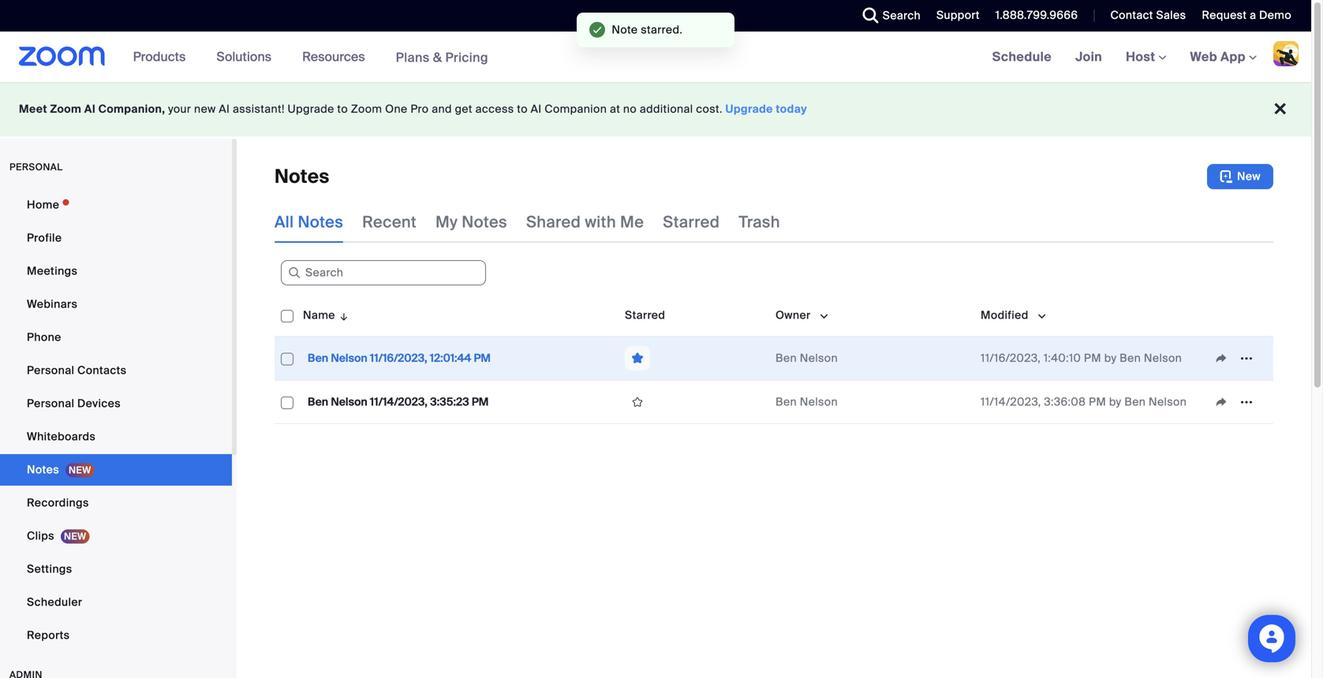 Task type: vqa. For each thing, say whether or not it's contained in the screenshot.
'Notes' within "notes" link
yes



Task type: describe. For each thing, give the bounding box(es) containing it.
web app button
[[1190, 49, 1257, 65]]

search
[[883, 8, 921, 23]]

ben nelson 11/16/2023, 12:01:44 pm starred image
[[625, 351, 650, 366]]

me
[[620, 212, 644, 232]]

1.888.799.9666 button up schedule
[[984, 0, 1082, 32]]

home
[[27, 198, 59, 212]]

devices
[[77, 396, 121, 411]]

ben nelson for 11/14/2023,
[[776, 395, 838, 409]]

starred.
[[641, 22, 683, 37]]

webinars
[[27, 297, 77, 312]]

all
[[275, 212, 294, 232]]

products
[[133, 49, 186, 65]]

today
[[776, 102, 807, 116]]

join link
[[1064, 32, 1114, 82]]

settings link
[[0, 554, 232, 585]]

contact sales
[[1110, 8, 1186, 22]]

12:01:44
[[430, 351, 471, 366]]

at
[[610, 102, 620, 116]]

recordings link
[[0, 488, 232, 519]]

name
[[303, 308, 335, 323]]

search button
[[851, 0, 925, 32]]

11/16/2023, inside button
[[370, 351, 427, 366]]

nelson inside button
[[331, 395, 367, 409]]

by for 3:36:08
[[1109, 395, 1122, 409]]

profile picture image
[[1273, 41, 1299, 66]]

request a demo
[[1202, 8, 1292, 22]]

trash
[[739, 212, 780, 232]]

access
[[475, 102, 514, 116]]

starred inside tabs of all notes page tab list
[[663, 212, 720, 232]]

meetings navigation
[[980, 32, 1311, 83]]

assistant!
[[233, 102, 285, 116]]

notes up all notes
[[275, 164, 329, 189]]

demo
[[1259, 8, 1292, 22]]

modified
[[981, 308, 1029, 323]]

contacts
[[77, 363, 127, 378]]

1 upgrade from the left
[[288, 102, 334, 116]]

recent
[[362, 212, 417, 232]]

reports link
[[0, 620, 232, 652]]

solutions button
[[216, 32, 279, 82]]

personal
[[9, 161, 63, 173]]

11/14/2023, 3:36:08 pm by ben nelson
[[981, 395, 1187, 409]]

pm right 3:36:08
[[1089, 395, 1106, 409]]

web app
[[1190, 49, 1246, 65]]

ben nelson 11/14/2023, 3:35:23 pm button
[[303, 392, 493, 413]]

11/16/2023, 1:40:10 pm by ben nelson
[[981, 351, 1182, 366]]

cost.
[[696, 102, 723, 116]]

Search text field
[[281, 260, 486, 286]]

&
[[433, 49, 442, 66]]

shared with me
[[526, 212, 644, 232]]

support
[[937, 8, 980, 22]]

success image
[[589, 22, 605, 38]]

meet
[[19, 102, 47, 116]]

your
[[168, 102, 191, 116]]

join
[[1075, 49, 1102, 65]]

web
[[1190, 49, 1217, 65]]

arrow down image
[[335, 306, 350, 325]]

pricing
[[445, 49, 488, 66]]

1 vertical spatial starred
[[625, 308, 665, 323]]

plans & pricing
[[396, 49, 488, 66]]

nelson inside button
[[331, 351, 367, 366]]

note starred.
[[612, 22, 683, 37]]

whiteboards
[[27, 430, 96, 444]]

companion
[[545, 102, 607, 116]]

schedule
[[992, 49, 1052, 65]]

products button
[[133, 32, 193, 82]]

my notes
[[436, 212, 507, 232]]

2 11/16/2023, from the left
[[981, 351, 1041, 366]]

app
[[1221, 49, 1246, 65]]

phone link
[[0, 322, 232, 353]]

11/14/2023, inside button
[[370, 395, 428, 409]]

owner
[[776, 308, 811, 323]]

shared
[[526, 212, 581, 232]]

personal contacts
[[27, 363, 127, 378]]

additional
[[640, 102, 693, 116]]

personal for personal contacts
[[27, 363, 74, 378]]

new
[[194, 102, 216, 116]]

2 upgrade from the left
[[725, 102, 773, 116]]

2 11/14/2023, from the left
[[981, 395, 1041, 409]]

upgrade today link
[[725, 102, 807, 116]]

1.888.799.9666 button up schedule link
[[996, 8, 1078, 22]]

note
[[612, 22, 638, 37]]

sales
[[1156, 8, 1186, 22]]

clips link
[[0, 521, 232, 552]]

personal devices
[[27, 396, 121, 411]]



Task type: locate. For each thing, give the bounding box(es) containing it.
2 ai from the left
[[219, 102, 230, 116]]

more options for ben nelson 11/16/2023, 12:01:44 pm image
[[1234, 351, 1259, 366]]

1 11/14/2023, from the left
[[370, 395, 428, 409]]

2 zoom from the left
[[351, 102, 382, 116]]

by for 1:40:10
[[1104, 351, 1117, 366]]

pm
[[474, 351, 491, 366], [1084, 351, 1101, 366], [472, 395, 489, 409], [1089, 395, 1106, 409]]

starred up ben nelson 11/16/2023, 12:01:44 pm starred icon on the left bottom
[[625, 308, 665, 323]]

meetings
[[27, 264, 78, 279]]

upgrade right cost.
[[725, 102, 773, 116]]

ai
[[84, 102, 96, 116], [219, 102, 230, 116], [531, 102, 542, 116]]

share image up more options for ben nelson 11/14/2023, 3:35:23 pm icon on the right bottom of page
[[1209, 351, 1234, 366]]

notes right my
[[462, 212, 507, 232]]

1 zoom from the left
[[50, 102, 81, 116]]

to
[[337, 102, 348, 116], [517, 102, 528, 116]]

product information navigation
[[121, 32, 500, 83]]

11/16/2023, down 'modified'
[[981, 351, 1041, 366]]

0 horizontal spatial to
[[337, 102, 348, 116]]

scheduler
[[27, 595, 82, 610]]

share image for 11/14/2023, 3:36:08 pm by ben nelson
[[1209, 395, 1234, 409]]

1 share image from the top
[[1209, 351, 1234, 366]]

personal
[[27, 363, 74, 378], [27, 396, 74, 411]]

ben nelson 11/14/2023, 3:35:23 pm
[[308, 395, 489, 409]]

0 vertical spatial by
[[1104, 351, 1117, 366]]

home link
[[0, 189, 232, 221]]

1 horizontal spatial 11/14/2023,
[[981, 395, 1041, 409]]

3 ai from the left
[[531, 102, 542, 116]]

pm right 3:35:23
[[472, 395, 489, 409]]

1.888.799.9666
[[996, 8, 1078, 22]]

1 ben nelson from the top
[[776, 351, 838, 366]]

personal for personal devices
[[27, 396, 74, 411]]

ai right new
[[219, 102, 230, 116]]

nelson
[[331, 351, 367, 366], [800, 351, 838, 366], [1144, 351, 1182, 366], [331, 395, 367, 409], [800, 395, 838, 409], [1149, 395, 1187, 409]]

11/16/2023, up ben nelson 11/14/2023, 3:35:23 pm at the left bottom of the page
[[370, 351, 427, 366]]

ben nelson
[[776, 351, 838, 366], [776, 395, 838, 409]]

companion,
[[98, 102, 165, 116]]

upgrade
[[288, 102, 334, 116], [725, 102, 773, 116]]

resources button
[[302, 32, 372, 82]]

meet zoom ai companion, footer
[[0, 82, 1311, 136]]

resources
[[302, 49, 365, 65]]

zoom logo image
[[19, 47, 105, 66]]

2 to from the left
[[517, 102, 528, 116]]

schedule link
[[980, 32, 1064, 82]]

starred right me
[[663, 212, 720, 232]]

by right 3:36:08
[[1109, 395, 1122, 409]]

1 to from the left
[[337, 102, 348, 116]]

pm inside ben nelson 11/16/2023, 12:01:44 pm button
[[474, 351, 491, 366]]

personal devices link
[[0, 388, 232, 420]]

to right access
[[517, 102, 528, 116]]

1 11/16/2023, from the left
[[370, 351, 427, 366]]

ben
[[308, 351, 328, 366], [776, 351, 797, 366], [1120, 351, 1141, 366], [308, 395, 328, 409], [776, 395, 797, 409], [1124, 395, 1146, 409]]

no
[[623, 102, 637, 116]]

more options for ben nelson 11/14/2023, 3:35:23 pm image
[[1234, 395, 1259, 409]]

host
[[1126, 49, 1159, 65]]

ben inside button
[[308, 395, 328, 409]]

request a demo link
[[1190, 0, 1311, 32], [1202, 8, 1292, 22]]

0 horizontal spatial 11/14/2023,
[[370, 395, 428, 409]]

recordings
[[27, 496, 89, 510]]

application containing name
[[275, 295, 1285, 436]]

2 ben nelson from the top
[[776, 395, 838, 409]]

ben nelson 11/16/2023, 12:01:44 pm button
[[303, 348, 495, 369]]

by right 1:40:10
[[1104, 351, 1117, 366]]

with
[[585, 212, 616, 232]]

pm inside ben nelson 11/14/2023, 3:35:23 pm button
[[472, 395, 489, 409]]

share image down more options for ben nelson 11/16/2023, 12:01:44 pm image
[[1209, 395, 1234, 409]]

my
[[436, 212, 458, 232]]

2 personal from the top
[[27, 396, 74, 411]]

ben nelson 11/16/2023, 12:01:44 pm
[[308, 351, 491, 366]]

0 horizontal spatial 11/16/2023,
[[370, 351, 427, 366]]

0 vertical spatial starred
[[663, 212, 720, 232]]

pm right 12:01:44
[[474, 351, 491, 366]]

notes link
[[0, 454, 232, 486]]

1 vertical spatial by
[[1109, 395, 1122, 409]]

contact sales link
[[1099, 0, 1190, 32], [1110, 8, 1186, 22]]

plans
[[396, 49, 430, 66]]

1 horizontal spatial upgrade
[[725, 102, 773, 116]]

notes right all
[[298, 212, 343, 232]]

to down resources dropdown button
[[337, 102, 348, 116]]

1 vertical spatial ben nelson
[[776, 395, 838, 409]]

ai left companion,
[[84, 102, 96, 116]]

personal up whiteboards
[[27, 396, 74, 411]]

0 vertical spatial personal
[[27, 363, 74, 378]]

application
[[275, 295, 1285, 436], [625, 346, 763, 371], [1209, 347, 1267, 370], [1209, 391, 1267, 414]]

0 horizontal spatial ai
[[84, 102, 96, 116]]

1 horizontal spatial 11/16/2023,
[[981, 351, 1041, 366]]

1 vertical spatial share image
[[1209, 395, 1234, 409]]

notes inside the personal menu menu
[[27, 463, 59, 477]]

notes up recordings
[[27, 463, 59, 477]]

get
[[455, 102, 472, 116]]

0 vertical spatial share image
[[1209, 351, 1234, 366]]

0 horizontal spatial zoom
[[50, 102, 81, 116]]

upgrade down product information navigation
[[288, 102, 334, 116]]

3:36:08
[[1044, 395, 1086, 409]]

plans & pricing link
[[396, 49, 488, 66], [396, 49, 488, 66]]

1 ai from the left
[[84, 102, 96, 116]]

reports
[[27, 628, 70, 643]]

one
[[385, 102, 408, 116]]

1 horizontal spatial zoom
[[351, 102, 382, 116]]

share image
[[1209, 351, 1234, 366], [1209, 395, 1234, 409]]

phone
[[27, 330, 61, 345]]

ai left companion
[[531, 102, 542, 116]]

ben nelson for 11/16/2023,
[[776, 351, 838, 366]]

by
[[1104, 351, 1117, 366], [1109, 395, 1122, 409]]

2 horizontal spatial ai
[[531, 102, 542, 116]]

scheduler link
[[0, 587, 232, 619]]

and
[[432, 102, 452, 116]]

starred
[[663, 212, 720, 232], [625, 308, 665, 323]]

meetings link
[[0, 256, 232, 287]]

personal menu menu
[[0, 189, 232, 653]]

1 personal from the top
[[27, 363, 74, 378]]

settings
[[27, 562, 72, 577]]

1 horizontal spatial ai
[[219, 102, 230, 116]]

personal contacts link
[[0, 355, 232, 387]]

pm right 1:40:10
[[1084, 351, 1101, 366]]

new button
[[1207, 164, 1273, 189]]

zoom right meet
[[50, 102, 81, 116]]

11/14/2023,
[[370, 395, 428, 409], [981, 395, 1041, 409]]

ben inside button
[[308, 351, 328, 366]]

clips
[[27, 529, 54, 544]]

a
[[1250, 8, 1256, 22]]

solutions
[[216, 49, 271, 65]]

tabs of all notes page tab list
[[275, 202, 780, 243]]

1 vertical spatial personal
[[27, 396, 74, 411]]

1 horizontal spatial to
[[517, 102, 528, 116]]

3:35:23
[[430, 395, 469, 409]]

pro
[[411, 102, 429, 116]]

whiteboards link
[[0, 421, 232, 453]]

webinars link
[[0, 289, 232, 320]]

banner
[[0, 32, 1311, 83]]

new
[[1237, 169, 1261, 184]]

ben nelson 11/14/2023, 3:35:23 pm unstarred image
[[625, 395, 650, 409]]

share image for 11/16/2023, 1:40:10 pm by ben nelson
[[1209, 351, 1234, 366]]

1:40:10
[[1044, 351, 1081, 366]]

11/14/2023, down ben nelson 11/16/2023, 12:01:44 pm button
[[370, 395, 428, 409]]

0 vertical spatial ben nelson
[[776, 351, 838, 366]]

2 share image from the top
[[1209, 395, 1234, 409]]

profile
[[27, 231, 62, 245]]

banner containing products
[[0, 32, 1311, 83]]

zoom left one
[[351, 102, 382, 116]]

0 horizontal spatial upgrade
[[288, 102, 334, 116]]

meet zoom ai companion, your new ai assistant! upgrade to zoom one pro and get access to ai companion at no additional cost. upgrade today
[[19, 102, 807, 116]]

profile link
[[0, 222, 232, 254]]

all notes
[[275, 212, 343, 232]]

request
[[1202, 8, 1247, 22]]

personal down phone on the left
[[27, 363, 74, 378]]

11/14/2023, left 3:36:08
[[981, 395, 1041, 409]]



